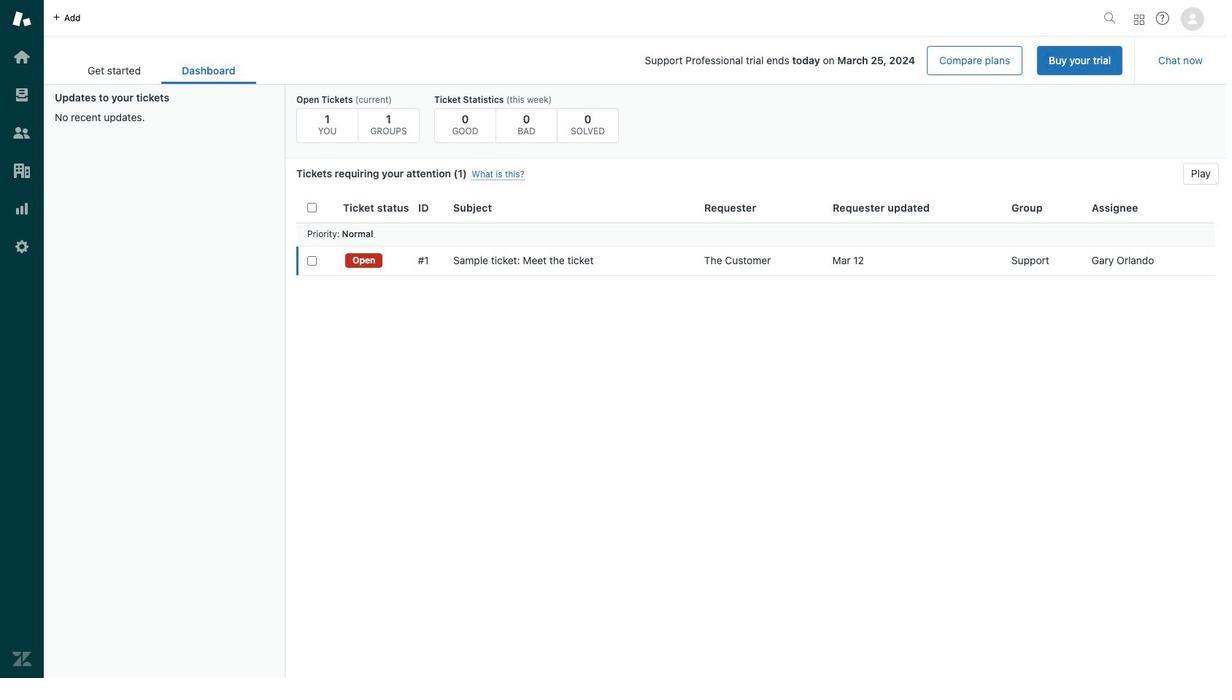 Task type: locate. For each thing, give the bounding box(es) containing it.
admin image
[[12, 237, 31, 256]]

customers image
[[12, 123, 31, 142]]

tab
[[67, 57, 161, 84]]

get help image
[[1156, 12, 1169, 25]]

tab list
[[67, 57, 256, 84]]

None checkbox
[[307, 256, 317, 265]]

grid
[[285, 193, 1226, 678]]

get started image
[[12, 47, 31, 66]]

views image
[[12, 85, 31, 104]]

zendesk support image
[[12, 9, 31, 28]]



Task type: vqa. For each thing, say whether or not it's contained in the screenshot.
Zendesk Support image
yes



Task type: describe. For each thing, give the bounding box(es) containing it.
zendesk image
[[12, 650, 31, 669]]

zendesk products image
[[1134, 14, 1145, 24]]

organizations image
[[12, 161, 31, 180]]

main element
[[0, 0, 44, 678]]

Select All Tickets checkbox
[[307, 203, 317, 213]]

reporting image
[[12, 199, 31, 218]]

March 25, 2024 text field
[[838, 54, 915, 66]]



